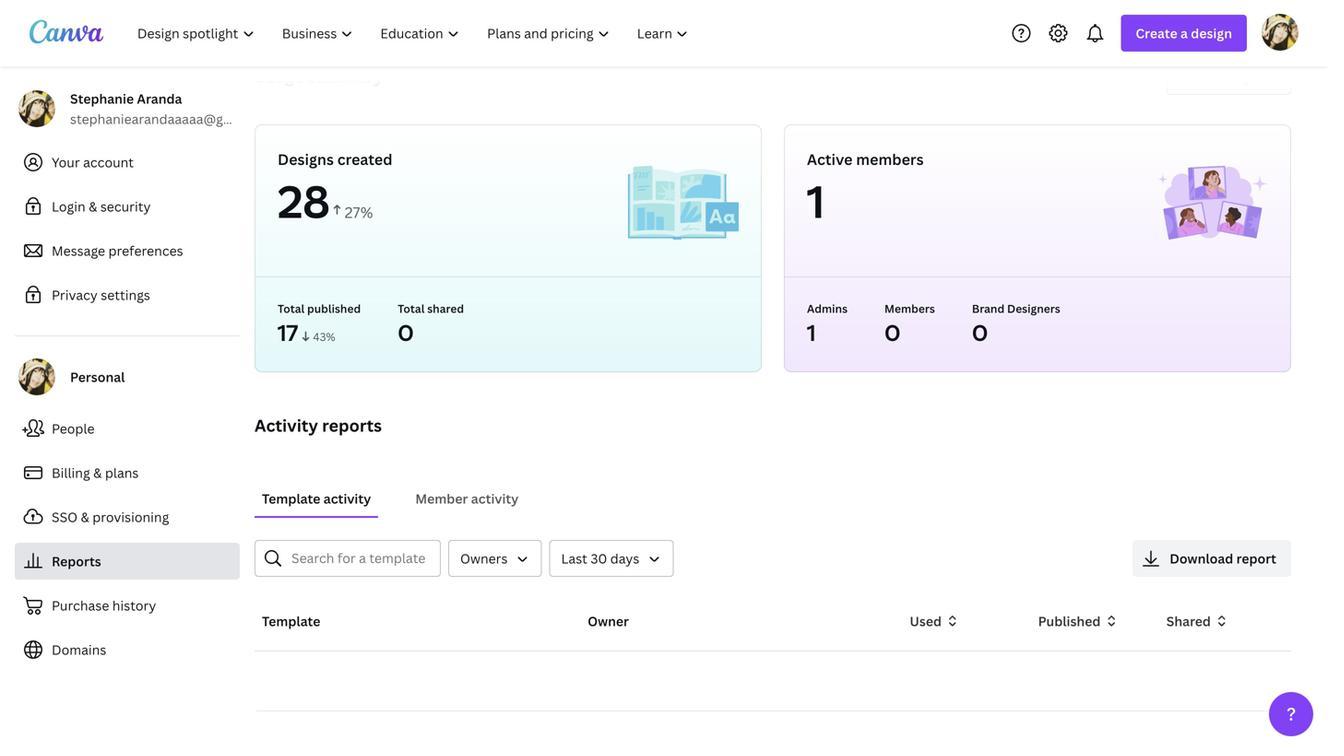 Task type: locate. For each thing, give the bounding box(es) containing it.
reports
[[52, 553, 101, 570]]

filter by date button up owner
[[549, 540, 674, 577]]

your account link
[[15, 144, 240, 181]]

activity reports
[[255, 415, 382, 437]]

download report
[[1170, 550, 1277, 568]]

1 vertical spatial 30
[[591, 550, 607, 568]]

1 horizontal spatial filter by date button
[[1167, 58, 1291, 95]]

active members 1
[[807, 149, 924, 231]]

activity inside button
[[324, 490, 371, 508]]

message preferences link
[[15, 232, 240, 269]]

1 down admins
[[807, 318, 816, 348]]

designs
[[278, 149, 334, 169]]

1 horizontal spatial days
[[1228, 68, 1257, 85]]

0 vertical spatial days
[[1228, 68, 1257, 85]]

0
[[398, 318, 414, 348], [885, 318, 901, 348], [972, 318, 988, 348]]

1 horizontal spatial total
[[398, 301, 425, 316]]

1 vertical spatial template
[[262, 613, 320, 630]]

0 right "43%"
[[398, 318, 414, 348]]

Search for a template search field
[[291, 541, 429, 576]]

2 activity from the left
[[471, 490, 519, 508]]

total
[[278, 301, 305, 316], [398, 301, 425, 316]]

days up owner
[[610, 550, 639, 568]]

account
[[83, 154, 134, 171]]

members
[[856, 149, 924, 169]]

0 down members
[[885, 318, 901, 348]]

1 vertical spatial &
[[93, 464, 102, 482]]

published
[[1038, 613, 1101, 630]]

30
[[1208, 68, 1225, 85], [591, 550, 607, 568]]

1 horizontal spatial last 30 days
[[1179, 68, 1257, 85]]

0 vertical spatial 1
[[807, 171, 824, 231]]

2 horizontal spatial 0
[[972, 318, 988, 348]]

0 inside total shared 0
[[398, 318, 414, 348]]

reports
[[322, 415, 382, 437]]

& right the login
[[89, 198, 97, 215]]

total published element
[[278, 318, 361, 348]]

& inside sso & provisioning link
[[81, 509, 89, 526]]

& inside login & security link
[[89, 198, 97, 215]]

activity inside "button"
[[471, 490, 519, 508]]

17
[[278, 318, 298, 348]]

1 down active
[[807, 171, 824, 231]]

1 0 from the left
[[398, 318, 414, 348]]

& for sso
[[81, 509, 89, 526]]

& for login
[[89, 198, 97, 215]]

member activity
[[415, 490, 519, 508]]

total left 'shared'
[[398, 301, 425, 316]]

activity right member
[[471, 490, 519, 508]]

1 template from the top
[[262, 490, 320, 508]]

1 vertical spatial days
[[610, 550, 639, 568]]

activity
[[324, 490, 371, 508], [471, 490, 519, 508]]

template activity
[[262, 490, 371, 508]]

sso & provisioning link
[[15, 499, 240, 536]]

0 horizontal spatial last 30 days
[[561, 550, 639, 568]]

0 inside brand designers 0
[[972, 318, 988, 348]]

last 30 days
[[1179, 68, 1257, 85], [561, 550, 639, 568]]

template for template activity
[[262, 490, 320, 508]]

0 horizontal spatial total
[[278, 301, 305, 316]]

filter by date button down 'design'
[[1167, 58, 1291, 95]]

0 vertical spatial last 30 days
[[1179, 68, 1257, 85]]

1 total from the left
[[278, 301, 305, 316]]

owners
[[460, 550, 508, 568]]

1 vertical spatial 1
[[807, 318, 816, 348]]

days for bottommost the 'filter by date' button
[[610, 550, 639, 568]]

privacy settings
[[52, 286, 150, 304]]

2 vertical spatial &
[[81, 509, 89, 526]]

published button
[[1033, 607, 1121, 636]]

0 vertical spatial &
[[89, 198, 97, 215]]

1 horizontal spatial 0
[[885, 318, 901, 348]]

brand
[[972, 301, 1005, 316]]

30 down 'design'
[[1208, 68, 1225, 85]]

last 30 days for bottommost the 'filter by date' button
[[561, 550, 639, 568]]

purchase history
[[52, 597, 156, 615]]

0 horizontal spatial 0
[[398, 318, 414, 348]]

usage summary
[[255, 65, 383, 88]]

aranda
[[137, 90, 182, 107]]

your account
[[52, 154, 134, 171]]

admins
[[807, 301, 848, 316]]

& inside billing & plans link
[[93, 464, 102, 482]]

1 activity from the left
[[324, 490, 371, 508]]

0 horizontal spatial activity
[[324, 490, 371, 508]]

download
[[1170, 550, 1233, 568]]

total up 17
[[278, 301, 305, 316]]

designs created
[[278, 149, 393, 169]]

last right filter by template owner button
[[561, 550, 587, 568]]

download report button
[[1133, 540, 1291, 577]]

2 total from the left
[[398, 301, 425, 316]]

template inside button
[[262, 490, 320, 508]]

activity for member activity
[[471, 490, 519, 508]]

summary
[[308, 65, 383, 88]]

30 for bottommost the 'filter by date' button
[[591, 550, 607, 568]]

30 up owner
[[591, 550, 607, 568]]

1 horizontal spatial 30
[[1208, 68, 1225, 85]]

used button
[[904, 607, 962, 636]]

people
[[52, 420, 95, 438]]

days
[[1228, 68, 1257, 85], [610, 550, 639, 568]]

total inside total shared 0
[[398, 301, 425, 316]]

1 1 from the top
[[807, 171, 824, 231]]

0 vertical spatial template
[[262, 490, 320, 508]]

last down a
[[1179, 68, 1205, 85]]

last 30 days down 'design'
[[1179, 68, 1257, 85]]

0 for brand designers 0
[[972, 318, 988, 348]]

activity for template activity
[[324, 490, 371, 508]]

Filter by date button
[[1167, 58, 1291, 95], [549, 540, 674, 577]]

0 vertical spatial last
[[1179, 68, 1205, 85]]

& right sso
[[81, 509, 89, 526]]

0 horizontal spatial 30
[[591, 550, 607, 568]]

2 template from the top
[[262, 613, 320, 630]]

0 vertical spatial filter by date button
[[1167, 58, 1291, 95]]

last
[[1179, 68, 1205, 85], [561, 550, 587, 568]]

stephanie aranda stephaniearandaaaaa@gmail.com
[[70, 90, 280, 128]]

activity up search for a template search box
[[324, 490, 371, 508]]

days down 'design'
[[1228, 68, 1257, 85]]

0 horizontal spatial days
[[610, 550, 639, 568]]

1 vertical spatial last 30 days
[[561, 550, 639, 568]]

1 horizontal spatial activity
[[471, 490, 519, 508]]

total shared 0
[[398, 301, 464, 348]]

member activity button
[[408, 481, 526, 516]]

& for billing
[[93, 464, 102, 482]]

stephanie
[[70, 90, 134, 107]]

last 30 days up owner
[[561, 550, 639, 568]]

2 1 from the top
[[807, 318, 816, 348]]

login & security link
[[15, 188, 240, 225]]

Filter by Template Owner button
[[448, 540, 542, 577]]

2 0 from the left
[[885, 318, 901, 348]]

a
[[1181, 24, 1188, 42]]

1
[[807, 171, 824, 231], [807, 318, 816, 348]]

total for total published
[[278, 301, 305, 316]]

0 horizontal spatial filter by date button
[[549, 540, 674, 577]]

template
[[262, 490, 320, 508], [262, 613, 320, 630]]

active
[[807, 149, 853, 169]]

& left 'plans'
[[93, 464, 102, 482]]

create a design button
[[1121, 15, 1247, 52]]

0 down brand
[[972, 318, 988, 348]]

billing & plans
[[52, 464, 139, 482]]

designs created element
[[278, 171, 628, 231]]

1 vertical spatial last
[[561, 550, 587, 568]]

3 0 from the left
[[972, 318, 988, 348]]

create a design
[[1136, 24, 1232, 42]]

purchase
[[52, 597, 109, 615]]

&
[[89, 198, 97, 215], [93, 464, 102, 482], [81, 509, 89, 526]]

people link
[[15, 410, 240, 447]]

0 vertical spatial 30
[[1208, 68, 1225, 85]]

sso & provisioning
[[52, 509, 169, 526]]



Task type: vqa. For each thing, say whether or not it's contained in the screenshot.
bottom days
yes



Task type: describe. For each thing, give the bounding box(es) containing it.
sso
[[52, 509, 78, 526]]

1 horizontal spatial last
[[1179, 68, 1205, 85]]

settings
[[101, 286, 150, 304]]

total for total shared 0
[[398, 301, 425, 316]]

28
[[278, 171, 330, 231]]

activity
[[255, 415, 318, 437]]

personal
[[70, 368, 125, 386]]

plans
[[105, 464, 139, 482]]

shared button
[[1161, 607, 1231, 636]]

security
[[100, 198, 151, 215]]

stephaniearandaaaaa@gmail.com
[[70, 110, 280, 128]]

purchase history link
[[15, 588, 240, 624]]

privacy settings link
[[15, 277, 240, 314]]

report
[[1236, 550, 1277, 568]]

total published
[[278, 301, 361, 316]]

1 vertical spatial filter by date button
[[549, 540, 674, 577]]

stephanie aranda image
[[1262, 14, 1299, 50]]

last 30 days for the right the 'filter by date' button
[[1179, 68, 1257, 85]]

days for the right the 'filter by date' button
[[1228, 68, 1257, 85]]

message
[[52, 242, 105, 260]]

published
[[307, 301, 361, 316]]

reports link
[[15, 543, 240, 580]]

login & security
[[52, 198, 151, 215]]

designers
[[1007, 301, 1060, 316]]

0 inside members 0
[[885, 318, 901, 348]]

preferences
[[108, 242, 183, 260]]

members
[[885, 301, 935, 316]]

domains link
[[15, 632, 240, 669]]

shared
[[1167, 613, 1211, 630]]

created
[[337, 149, 393, 169]]

usage
[[255, 65, 304, 88]]

template for template
[[262, 613, 320, 630]]

history
[[112, 597, 156, 615]]

admins 1
[[807, 301, 848, 348]]

27%
[[345, 202, 373, 222]]

shared
[[427, 301, 464, 316]]

privacy
[[52, 286, 98, 304]]

message preferences
[[52, 242, 183, 260]]

your
[[52, 154, 80, 171]]

43%
[[313, 329, 335, 344]]

provisioning
[[92, 509, 169, 526]]

member
[[415, 490, 468, 508]]

30 for the right the 'filter by date' button
[[1208, 68, 1225, 85]]

owner
[[588, 613, 629, 630]]

billing
[[52, 464, 90, 482]]

login
[[52, 198, 85, 215]]

used
[[910, 613, 942, 630]]

top level navigation element
[[125, 15, 704, 52]]

brand designers 0
[[972, 301, 1060, 348]]

billing & plans link
[[15, 455, 240, 492]]

domains
[[52, 641, 106, 659]]

0 horizontal spatial last
[[561, 550, 587, 568]]

members 0
[[885, 301, 935, 348]]

design
[[1191, 24, 1232, 42]]

1 inside active members 1
[[807, 171, 824, 231]]

1 inside admins 1
[[807, 318, 816, 348]]

0 for total shared 0
[[398, 318, 414, 348]]

create
[[1136, 24, 1178, 42]]

template activity button
[[255, 481, 378, 516]]



